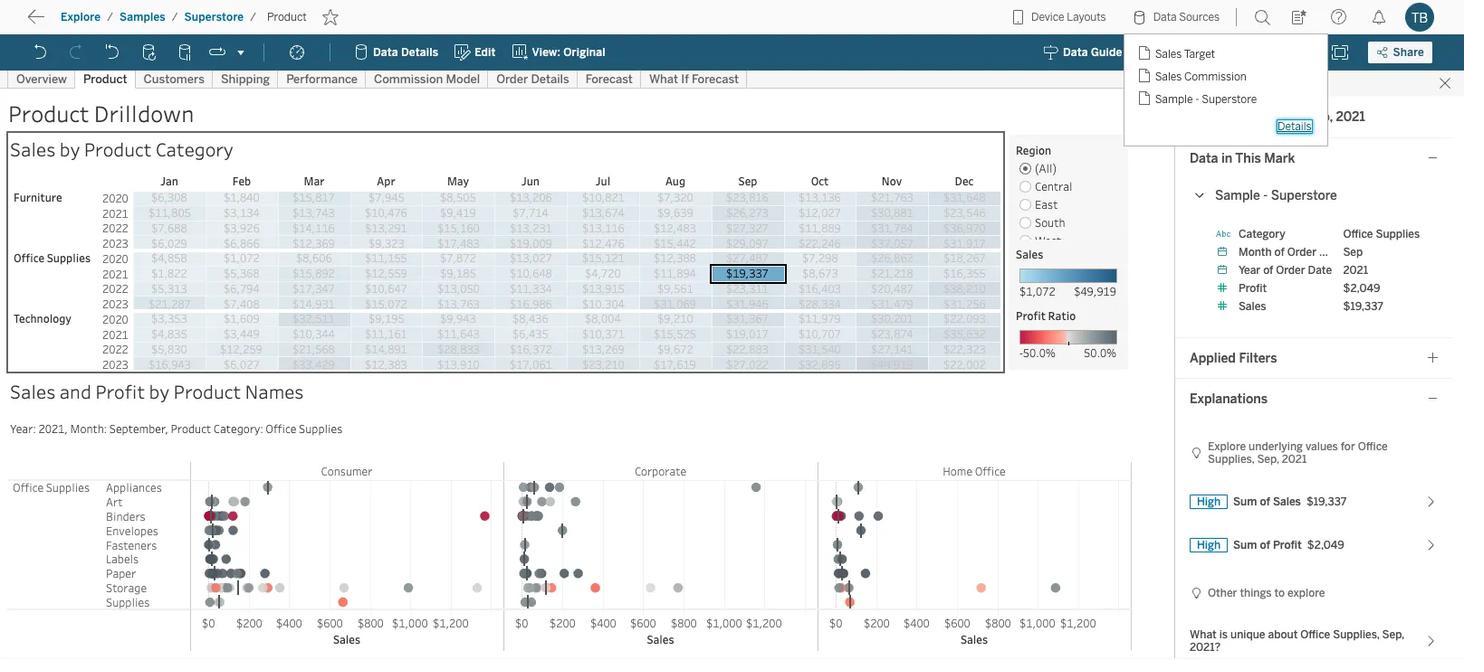 Task type: locate. For each thing, give the bounding box(es) containing it.
file icon image left sample
[[1137, 91, 1152, 106]]

skip
[[47, 13, 78, 31]]

1 vertical spatial file icon image
[[1137, 68, 1152, 84]]

sales for sales commission
[[1155, 71, 1182, 84]]

1 horizontal spatial /
[[172, 11, 178, 24]]

sales commission
[[1155, 71, 1247, 84]]

2 sales from the top
[[1155, 71, 1182, 84]]

/ left product element
[[250, 11, 256, 24]]

superstore
[[184, 11, 244, 24], [1202, 94, 1257, 106]]

file icon image left the sales commission
[[1137, 68, 1152, 84]]

/ right to in the top left of the page
[[107, 11, 113, 24]]

0 horizontal spatial superstore
[[184, 11, 244, 24]]

2 file icon image from the top
[[1137, 68, 1152, 84]]

/
[[107, 11, 113, 24], [172, 11, 178, 24], [250, 11, 256, 24]]

skip to content link
[[43, 10, 185, 34]]

0 vertical spatial sales
[[1155, 48, 1182, 61]]

superstore link
[[183, 10, 245, 24]]

target
[[1184, 48, 1215, 61]]

2 vertical spatial file icon image
[[1137, 91, 1152, 106]]

file icon image
[[1137, 46, 1152, 61], [1137, 68, 1152, 84], [1137, 91, 1152, 106]]

file icon image left "sales target"
[[1137, 46, 1152, 61]]

sales target
[[1155, 48, 1215, 61]]

to
[[81, 13, 96, 31]]

superstore down commission
[[1202, 94, 1257, 106]]

/ right samples
[[172, 11, 178, 24]]

sales left target
[[1155, 48, 1182, 61]]

1 horizontal spatial superstore
[[1202, 94, 1257, 106]]

0 horizontal spatial /
[[107, 11, 113, 24]]

-
[[1195, 94, 1199, 106]]

details
[[1278, 121, 1312, 133]]

file icon image for sales commission
[[1137, 68, 1152, 84]]

1 / from the left
[[107, 11, 113, 24]]

product element
[[262, 11, 312, 24]]

2 horizontal spatial /
[[250, 11, 256, 24]]

file icon image for sample - superstore
[[1137, 91, 1152, 106]]

0 vertical spatial file icon image
[[1137, 46, 1152, 61]]

superstore right samples
[[184, 11, 244, 24]]

samples
[[120, 11, 165, 24]]

3 / from the left
[[250, 11, 256, 24]]

3 file icon image from the top
[[1137, 91, 1152, 106]]

sales
[[1155, 48, 1182, 61], [1155, 71, 1182, 84]]

1 vertical spatial sales
[[1155, 71, 1182, 84]]

sales for sales target
[[1155, 48, 1182, 61]]

1 sales from the top
[[1155, 48, 1182, 61]]

commission
[[1184, 71, 1247, 84]]

1 file icon image from the top
[[1137, 46, 1152, 61]]

sales up sample
[[1155, 71, 1182, 84]]



Task type: describe. For each thing, give the bounding box(es) containing it.
2 / from the left
[[172, 11, 178, 24]]

product
[[267, 11, 307, 24]]

0 vertical spatial superstore
[[184, 11, 244, 24]]

content
[[99, 13, 156, 31]]

sample
[[1155, 94, 1193, 106]]

skip to content
[[47, 13, 156, 31]]

explore / samples / superstore /
[[61, 11, 256, 24]]

explore
[[61, 11, 101, 24]]

explore link
[[60, 10, 102, 24]]

samples link
[[119, 10, 166, 24]]

sample - superstore
[[1155, 94, 1257, 106]]

details link
[[1277, 120, 1313, 134]]

1 vertical spatial superstore
[[1202, 94, 1257, 106]]

file icon image for sales target
[[1137, 46, 1152, 61]]



Task type: vqa. For each thing, say whether or not it's contained in the screenshot.
by text only_f5he34f icon within Settings "link"
no



